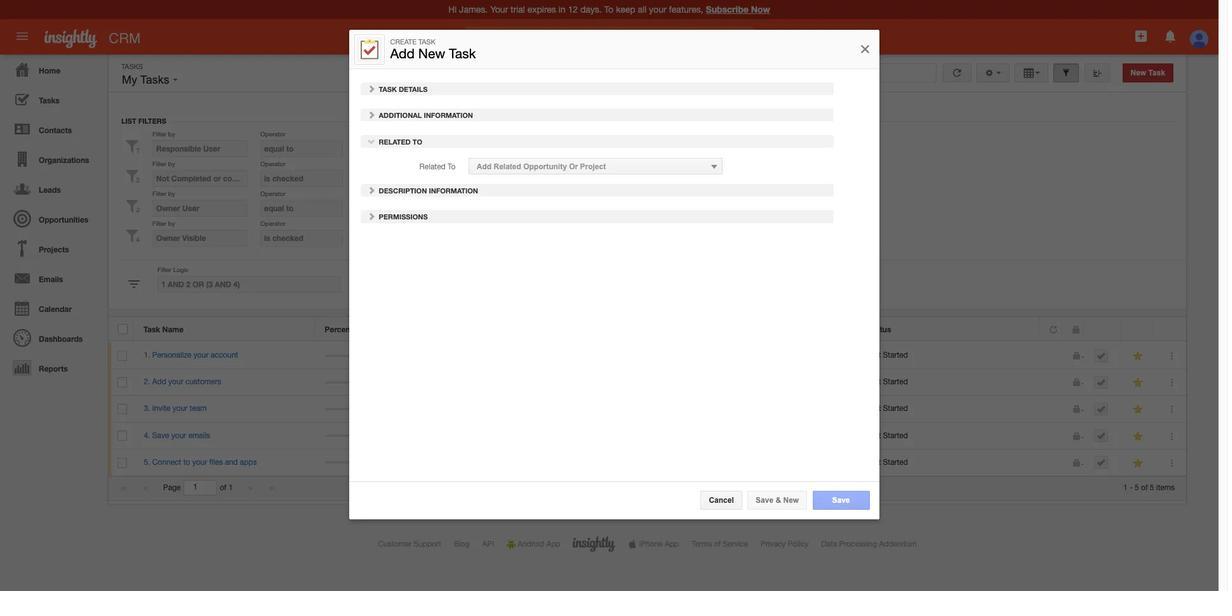 Task type: vqa. For each thing, say whether or not it's contained in the screenshot.
permissions
yes



Task type: locate. For each thing, give the bounding box(es) containing it.
0 vertical spatial chevron right image
[[367, 186, 376, 194]]

0 vertical spatial tasks
[[121, 63, 143, 70]]

date due press ctrl + space to group column header
[[592, 318, 677, 342]]

add
[[390, 45, 415, 61], [477, 162, 492, 171], [152, 378, 166, 387]]

0 vertical spatial peterson
[[380, 144, 413, 153]]

app right the android
[[546, 540, 560, 549]]

2 vertical spatial add
[[152, 378, 166, 387]]

1 left -
[[1123, 484, 1128, 493]]

4 row from the top
[[109, 397, 1186, 423]]

tasks up my
[[121, 63, 143, 70]]

1 vertical spatial to
[[448, 162, 456, 171]]

invite
[[152, 405, 170, 414]]

4.
[[144, 432, 150, 440]]

project
[[580, 162, 606, 171]]

not started for 1. personalize your account
[[869, 351, 908, 360]]

not started
[[869, 351, 908, 360], [869, 378, 908, 387], [869, 405, 908, 414], [869, 432, 908, 440], [869, 458, 908, 467]]

related to
[[377, 137, 422, 145], [420, 162, 456, 171]]

1 vertical spatial james peterson
[[354, 204, 413, 213]]

0 vertical spatial new
[[418, 45, 445, 61]]

of right -
[[1141, 484, 1148, 493]]

new task link
[[1122, 64, 1174, 83]]

1 horizontal spatial 5
[[1150, 484, 1154, 493]]

&
[[776, 496, 781, 505]]

your up 3. invite your team
[[168, 378, 183, 387]]

press ctrl + space to group column header
[[1084, 318, 1122, 342], [1122, 318, 1154, 342], [1154, 318, 1186, 342]]

home
[[39, 66, 60, 76]]

0 horizontal spatial new
[[418, 45, 445, 61]]

0% complete image
[[325, 355, 401, 357], [325, 382, 401, 384], [325, 408, 401, 411], [325, 435, 401, 438], [325, 462, 401, 464]]

related left opportunity
[[494, 162, 521, 171]]

tasks inside navigation
[[39, 96, 60, 105]]

1 chevron right image from the top
[[367, 186, 376, 194]]

james peterson button down the description
[[349, 200, 445, 217]]

4 not started cell from the top
[[859, 423, 1040, 450]]

1 vertical spatial information
[[429, 186, 478, 194]]

not started for 5. connect to your files and apps
[[869, 458, 908, 467]]

row containing 4. save your emails
[[109, 423, 1186, 450]]

2 0% complete image from the top
[[325, 382, 401, 384]]

value
[[349, 130, 365, 138], [349, 190, 365, 198]]

2 james peterson from the top
[[354, 204, 413, 213]]

to up "description information"
[[448, 162, 456, 171]]

peterson
[[380, 144, 413, 153], [380, 204, 413, 213]]

4 not from the top
[[869, 432, 881, 440]]

of right terms
[[714, 540, 721, 549]]

3 started from the top
[[883, 405, 908, 414]]

2 app from the left
[[665, 540, 679, 549]]

3. invite your team link
[[144, 405, 213, 414]]

1 james peterson button from the top
[[349, 140, 445, 157]]

3 filter by from the top
[[152, 190, 175, 198]]

task owner press ctrl + space to group column header
[[677, 318, 858, 342]]

0 vertical spatial james peterson button
[[349, 140, 445, 157]]

new inside new task link
[[1131, 69, 1146, 77]]

not for 5. connect to your files and apps
[[869, 458, 881, 467]]

james peterson down the description
[[354, 204, 413, 213]]

my tasks button
[[119, 70, 181, 90]]

4 started from the top
[[883, 432, 908, 440]]

data processing addendum link
[[821, 540, 917, 549]]

percent complete indicator
[[325, 325, 425, 335]]

1 vertical spatial following image
[[1133, 404, 1145, 416]]

2 column header from the left
[[1062, 318, 1084, 342]]

4 filter by from the top
[[152, 220, 175, 227]]

1. personalize your account
[[144, 351, 238, 360]]

2 chevron right image from the top
[[367, 110, 376, 119]]

chevron right image up chevron down icon
[[367, 110, 376, 119]]

2 value from the top
[[349, 190, 365, 198]]

5 left items
[[1150, 484, 1154, 493]]

2 james peterson button from the top
[[349, 200, 445, 217]]

1 vertical spatial james peterson button
[[349, 200, 445, 217]]

privacy policy link
[[761, 540, 809, 549]]

organizations link
[[3, 144, 102, 174]]

save right 4.
[[152, 432, 169, 440]]

0 vertical spatial value
[[349, 130, 365, 138]]

chevron right image left the description
[[367, 186, 376, 194]]

1 horizontal spatial new
[[783, 496, 799, 505]]

filter by
[[152, 130, 175, 138], [152, 160, 175, 168], [152, 190, 175, 198], [152, 220, 175, 227]]

2 not started cell from the top
[[859, 370, 1040, 397]]

1 started from the top
[[883, 351, 908, 360]]

5. connect to your files and apps link
[[144, 458, 263, 467]]

2 vertical spatial new
[[783, 496, 799, 505]]

not started cell for 2. add your customers
[[859, 370, 1040, 397]]

1 value from the top
[[349, 130, 365, 138]]

not started cell
[[859, 343, 1040, 370], [859, 370, 1040, 397], [859, 397, 1040, 423], [859, 423, 1040, 450], [859, 450, 1040, 477]]

2 following image from the top
[[1133, 404, 1145, 416]]

1 down list filters
[[136, 146, 140, 154]]

dashboards
[[39, 335, 83, 344]]

information for description information
[[429, 186, 478, 194]]

following image for 2. add your customers
[[1133, 377, 1145, 389]]

1 down the "and"
[[229, 484, 233, 493]]

tasks right my
[[140, 74, 169, 86]]

1 vertical spatial following image
[[1133, 431, 1145, 443]]

1 vertical spatial related to
[[420, 162, 456, 171]]

or
[[569, 162, 578, 171]]

1 0% complete image from the top
[[325, 355, 401, 357]]

james peterson for 3
[[354, 204, 413, 213]]

1 vertical spatial peterson
[[380, 204, 413, 213]]

None text field
[[152, 140, 248, 157], [152, 170, 248, 187], [260, 170, 343, 187], [152, 230, 248, 247], [157, 276, 342, 293], [152, 140, 248, 157], [152, 170, 248, 187], [260, 170, 343, 187], [152, 230, 248, 247], [157, 276, 342, 293]]

3 following image from the top
[[1133, 458, 1145, 470]]

2 horizontal spatial new
[[1131, 69, 1146, 77]]

3 not from the top
[[869, 405, 881, 414]]

5 row from the top
[[109, 423, 1186, 450]]

tasks link
[[3, 84, 102, 114]]

percent
[[325, 325, 353, 335]]

james
[[354, 144, 378, 153], [354, 204, 378, 213]]

related to up "description information"
[[420, 162, 456, 171]]

related up "description information"
[[420, 162, 446, 171]]

0 horizontal spatial to
[[413, 137, 422, 145]]

information right the description
[[429, 186, 478, 194]]

2 horizontal spatial save
[[832, 496, 850, 505]]

1 following image from the top
[[1133, 377, 1145, 389]]

1 for 1 - 5 of 5 items
[[1123, 484, 1128, 493]]

2 not started from the top
[[869, 378, 908, 387]]

to
[[413, 137, 422, 145], [448, 162, 456, 171]]

personalize
[[152, 351, 191, 360]]

related to down additional
[[377, 137, 422, 145]]

contacts link
[[3, 114, 102, 144]]

1 operator from the top
[[260, 130, 286, 138]]

3
[[136, 205, 140, 214]]

3 0% complete image from the top
[[325, 408, 401, 411]]

started for 4. save your emails
[[883, 432, 908, 440]]

1 vertical spatial james
[[354, 204, 378, 213]]

0 vertical spatial chevron right image
[[367, 84, 376, 93]]

now
[[751, 4, 770, 15]]

2 horizontal spatial related
[[494, 162, 521, 171]]

0 horizontal spatial 1
[[136, 146, 140, 154]]

organizations
[[39, 156, 89, 165]]

filter
[[152, 130, 166, 138], [152, 160, 166, 168], [152, 190, 166, 198], [152, 220, 166, 227], [157, 266, 171, 274]]

tasks up contacts link
[[39, 96, 60, 105]]

0% complete image for 4. save your emails
[[325, 435, 401, 438]]

subscribe now
[[706, 4, 770, 15]]

2 following image from the top
[[1133, 431, 1145, 443]]

1 horizontal spatial add
[[390, 45, 415, 61]]

account
[[211, 351, 238, 360]]

0 vertical spatial following image
[[1133, 351, 1145, 363]]

chevron right image
[[367, 84, 376, 93], [367, 110, 376, 119]]

reports
[[39, 365, 68, 374]]

0 vertical spatial james
[[354, 144, 378, 153]]

1 vertical spatial value
[[349, 190, 365, 198]]

1 following image from the top
[[1133, 351, 1145, 363]]

save for save & new
[[756, 496, 774, 505]]

peterson down the description
[[380, 204, 413, 213]]

chevron right image
[[367, 186, 376, 194], [367, 212, 376, 221]]

task
[[418, 38, 436, 45], [449, 45, 476, 61], [1149, 69, 1165, 77], [379, 84, 397, 93], [144, 325, 160, 335]]

0 horizontal spatial 5
[[1135, 484, 1139, 493]]

2 press ctrl + space to group column header from the left
[[1122, 318, 1154, 342]]

emails
[[39, 275, 63, 285]]

information for additional information
[[424, 111, 473, 119]]

0 vertical spatial james peterson
[[354, 144, 413, 153]]

app right iphone
[[665, 540, 679, 549]]

2 vertical spatial tasks
[[39, 96, 60, 105]]

0 vertical spatial information
[[424, 111, 473, 119]]

row containing 2. add your customers
[[109, 370, 1186, 397]]

1 row from the top
[[109, 318, 1186, 342]]

your left emails
[[171, 432, 186, 440]]

1 chevron right image from the top
[[367, 84, 376, 93]]

add right the 2.
[[152, 378, 166, 387]]

1 james from the top
[[354, 144, 378, 153]]

additional information
[[377, 111, 473, 119]]

started for 2. add your customers
[[883, 378, 908, 387]]

1 not started cell from the top
[[859, 343, 1040, 370]]

0 horizontal spatial app
[[546, 540, 560, 549]]

cell
[[411, 343, 592, 370], [592, 343, 678, 370], [678, 343, 859, 370], [1040, 343, 1062, 370], [1062, 343, 1085, 370], [1085, 343, 1123, 370], [411, 370, 592, 397], [592, 370, 678, 397], [678, 370, 859, 397], [1040, 370, 1062, 397], [1062, 370, 1085, 397], [1085, 370, 1123, 397], [411, 397, 592, 423], [592, 397, 678, 423], [678, 397, 859, 423], [1040, 397, 1062, 423], [1062, 397, 1085, 423], [1085, 397, 1123, 423], [411, 423, 592, 450], [592, 423, 678, 450], [678, 423, 859, 450], [1040, 423, 1062, 450], [1062, 423, 1085, 450], [1085, 423, 1123, 450], [411, 450, 592, 477], [592, 450, 678, 477], [678, 450, 859, 477], [1040, 450, 1062, 477], [1062, 450, 1085, 477], [1085, 450, 1123, 477]]

privacy policy
[[761, 540, 809, 549]]

1 vertical spatial chevron right image
[[367, 110, 376, 119]]

not for 3. invite your team
[[869, 405, 881, 414]]

None checkbox
[[118, 324, 128, 335], [118, 351, 127, 361], [118, 405, 127, 415], [118, 324, 128, 335], [118, 351, 127, 361], [118, 405, 127, 415]]

your left account
[[194, 351, 209, 360]]

1 horizontal spatial to
[[448, 162, 456, 171]]

3 not started cell from the top
[[859, 397, 1040, 423]]

your for team
[[173, 405, 188, 414]]

app for android app
[[546, 540, 560, 549]]

0 vertical spatial related to
[[377, 137, 422, 145]]

information down details
[[424, 111, 473, 119]]

1 app from the left
[[546, 540, 560, 549]]

following image
[[1133, 377, 1145, 389], [1133, 431, 1145, 443]]

3 operator from the top
[[260, 190, 286, 198]]

chevron right image left permissions
[[367, 212, 376, 221]]

projects
[[39, 245, 69, 255]]

james peterson button down additional
[[349, 140, 445, 157]]

save for save button
[[832, 496, 850, 505]]

james for 3
[[354, 204, 378, 213]]

5 started from the top
[[883, 458, 908, 467]]

tasks for tasks
[[39, 96, 60, 105]]

2 horizontal spatial of
[[1141, 484, 1148, 493]]

1
[[136, 146, 140, 154], [229, 484, 233, 493], [1123, 484, 1128, 493]]

to down additional information
[[413, 137, 422, 145]]

1 vertical spatial chevron right image
[[367, 212, 376, 221]]

1 column header from the left
[[1040, 318, 1062, 342]]

iphone app
[[639, 540, 679, 549]]

1 not from the top
[[869, 351, 881, 360]]

navigation
[[0, 55, 102, 383]]

iphone
[[639, 540, 663, 549]]

2. add your customers
[[144, 378, 221, 387]]

2 started from the top
[[883, 378, 908, 387]]

save up 'data'
[[832, 496, 850, 505]]

2 row from the top
[[109, 343, 1186, 370]]

None text field
[[260, 140, 343, 157], [152, 200, 248, 217], [260, 200, 343, 217], [260, 230, 343, 247], [260, 140, 343, 157], [152, 200, 248, 217], [260, 200, 343, 217], [260, 230, 343, 247]]

add left opportunity
[[477, 162, 492, 171]]

chevron right image for task details
[[367, 84, 376, 93]]

0 horizontal spatial add
[[152, 378, 166, 387]]

1 james peterson from the top
[[354, 144, 413, 153]]

of down the "files"
[[220, 484, 226, 493]]

started for 5. connect to your files and apps
[[883, 458, 908, 467]]

2 horizontal spatial 1
[[1123, 484, 1128, 493]]

service
[[723, 540, 748, 549]]

2 chevron right image from the top
[[367, 212, 376, 221]]

1 horizontal spatial app
[[665, 540, 679, 549]]

2 vertical spatial following image
[[1133, 458, 1145, 470]]

2 peterson from the top
[[380, 204, 413, 213]]

james peterson down additional
[[354, 144, 413, 153]]

items
[[1156, 484, 1175, 493]]

2 james from the top
[[354, 204, 378, 213]]

blog
[[454, 540, 470, 549]]

page
[[163, 484, 181, 493]]

0% complete image for 3. invite your team
[[325, 408, 401, 411]]

james peterson
[[354, 144, 413, 153], [354, 204, 413, 213]]

1 - 5 of 5 items
[[1123, 484, 1175, 493]]

chevron right image for additional information
[[367, 110, 376, 119]]

value left the description
[[349, 190, 365, 198]]

opportunity
[[523, 162, 567, 171]]

tasks
[[121, 63, 143, 70], [140, 74, 169, 86], [39, 96, 60, 105]]

following image
[[1133, 351, 1145, 363], [1133, 404, 1145, 416], [1133, 458, 1145, 470]]

customer support link
[[378, 540, 441, 549]]

save & new button
[[748, 491, 807, 510]]

privacy
[[761, 540, 786, 549]]

add inside row
[[152, 378, 166, 387]]

1 not started from the top
[[869, 351, 908, 360]]

peterson for 3
[[380, 204, 413, 213]]

emails
[[188, 432, 210, 440]]

3 not started from the top
[[869, 405, 908, 414]]

support
[[414, 540, 441, 549]]

0 vertical spatial to
[[413, 137, 422, 145]]

None checkbox
[[118, 378, 127, 388], [118, 431, 127, 442], [118, 458, 127, 468], [118, 378, 127, 388], [118, 431, 127, 442], [118, 458, 127, 468]]

1 horizontal spatial save
[[756, 496, 774, 505]]

1 peterson from the top
[[380, 144, 413, 153]]

emails link
[[3, 264, 102, 293]]

new inside save & new button
[[783, 496, 799, 505]]

related right chevron down icon
[[379, 137, 411, 145]]

4 not started from the top
[[869, 432, 908, 440]]

2 by from the top
[[168, 160, 175, 168]]

add inside create task add new task
[[390, 45, 415, 61]]

not for 1. personalize your account
[[869, 351, 881, 360]]

4 0% complete image from the top
[[325, 435, 401, 438]]

description information
[[377, 186, 478, 194]]

cancel button
[[701, 491, 742, 510]]

5 not from the top
[[869, 458, 881, 467]]

close image
[[859, 42, 872, 57]]

0 vertical spatial add
[[390, 45, 415, 61]]

row
[[109, 318, 1186, 342], [109, 343, 1186, 370], [109, 370, 1186, 397], [109, 397, 1186, 423], [109, 423, 1186, 450], [109, 450, 1186, 477]]

save inside save button
[[832, 496, 850, 505]]

save inside save & new button
[[756, 496, 774, 505]]

value left chevron down icon
[[349, 130, 365, 138]]

3 row from the top
[[109, 370, 1186, 397]]

row group containing 1. personalize your account
[[109, 343, 1186, 477]]

5 not started cell from the top
[[859, 450, 1040, 477]]

james for 1
[[354, 144, 378, 153]]

0% complete image for 2. add your customers
[[325, 382, 401, 384]]

peterson right chevron down icon
[[380, 144, 413, 153]]

james peterson button for 3
[[349, 200, 445, 217]]

1 vertical spatial new
[[1131, 69, 1146, 77]]

chevron right image left task details on the top of page
[[367, 84, 376, 93]]

your left team
[[173, 405, 188, 414]]

0 vertical spatial following image
[[1133, 377, 1145, 389]]

add new task dialog
[[349, 30, 879, 520]]

james peterson button
[[349, 140, 445, 157], [349, 200, 445, 217]]

1 vertical spatial add
[[477, 162, 492, 171]]

save
[[152, 432, 169, 440], [756, 496, 774, 505], [832, 496, 850, 505]]

customer
[[378, 540, 412, 549]]

save button
[[813, 491, 870, 510]]

1 for 1
[[136, 146, 140, 154]]

3 by from the top
[[168, 190, 175, 198]]

5 right -
[[1135, 484, 1139, 493]]

team
[[190, 405, 207, 414]]

save left &
[[756, 496, 774, 505]]

app
[[546, 540, 560, 549], [665, 540, 679, 549]]

5 not started from the top
[[869, 458, 908, 467]]

list
[[121, 117, 136, 125]]

4
[[136, 235, 140, 244]]

5 0% complete image from the top
[[325, 462, 401, 464]]

2 operator from the top
[[260, 160, 286, 168]]

leads link
[[3, 174, 102, 204]]

column header
[[1040, 318, 1062, 342], [1062, 318, 1084, 342]]

create
[[390, 38, 417, 45]]

new inside create task add new task
[[418, 45, 445, 61]]

6 row from the top
[[109, 450, 1186, 477]]

not started for 4. save your emails
[[869, 432, 908, 440]]

row group
[[109, 343, 1186, 477]]

add up task details on the top of page
[[390, 45, 415, 61]]

notifications image
[[1163, 29, 1178, 44]]

responsible user press ctrl + space to group column header
[[410, 318, 592, 342]]

2 not from the top
[[869, 378, 881, 387]]

not for 4. save your emails
[[869, 432, 881, 440]]



Task type: describe. For each thing, give the bounding box(es) containing it.
1. personalize your account link
[[144, 351, 245, 360]]

james peterson button for 1
[[349, 140, 445, 157]]

android app link
[[507, 540, 560, 549]]

following image for 4. save your emails
[[1133, 431, 1145, 443]]

my
[[122, 74, 137, 86]]

following image for 1. personalize your account
[[1133, 351, 1145, 363]]

james peterson for 1
[[354, 144, 413, 153]]

2. add your customers link
[[144, 378, 228, 387]]

not started cell for 1. personalize your account
[[859, 343, 1040, 370]]

files
[[209, 458, 223, 467]]

chevron right image for permissions
[[367, 212, 376, 221]]

customers
[[185, 378, 221, 387]]

row containing task name
[[109, 318, 1186, 342]]

1 5 from the left
[[1135, 484, 1139, 493]]

filters
[[138, 117, 166, 125]]

0% complete image for 5. connect to your files and apps
[[325, 462, 401, 464]]

of 1
[[220, 484, 233, 493]]

tasks my tasks
[[121, 63, 173, 86]]

not started for 3. invite your team
[[869, 405, 908, 414]]

1.
[[144, 351, 150, 360]]

1 horizontal spatial related
[[420, 162, 446, 171]]

blog link
[[454, 540, 470, 549]]

following image for 5. connect to your files and apps
[[1133, 458, 1145, 470]]

your right to
[[192, 458, 207, 467]]

dashboards link
[[3, 323, 102, 353]]

android app
[[518, 540, 560, 549]]

projects link
[[3, 234, 102, 264]]

terms of service link
[[692, 540, 748, 549]]

all link
[[465, 27, 503, 49]]

4 operator from the top
[[260, 220, 286, 227]]

contacts
[[39, 126, 72, 135]]

2.
[[144, 378, 150, 387]]

details
[[399, 84, 428, 93]]

save & new
[[756, 496, 799, 505]]

indicator
[[392, 325, 425, 335]]

refresh list image
[[951, 69, 963, 77]]

connect
[[152, 458, 181, 467]]

started for 1. personalize your account
[[883, 351, 908, 360]]

2
[[136, 176, 140, 184]]

task details
[[377, 84, 428, 93]]

subscribe now link
[[706, 4, 770, 15]]

tasks for tasks my tasks
[[121, 63, 143, 70]]

4 by from the top
[[168, 220, 175, 227]]

0 horizontal spatial related
[[379, 137, 411, 145]]

row containing 5. connect to your files and apps
[[109, 450, 1186, 477]]

name
[[162, 325, 184, 335]]

3 press ctrl + space to group column header from the left
[[1154, 318, 1186, 342]]

0% complete image for 1. personalize your account
[[325, 355, 401, 357]]

home link
[[3, 55, 102, 84]]

task inside row
[[144, 325, 160, 335]]

your for customers
[[168, 378, 183, 387]]

chevron right image for description information
[[367, 186, 376, 194]]

2 horizontal spatial add
[[477, 162, 492, 171]]

not started cell for 4. save your emails
[[859, 423, 1040, 450]]

opportunities
[[39, 215, 88, 225]]

1 by from the top
[[168, 130, 175, 138]]

app for iphone app
[[665, 540, 679, 549]]

5.
[[144, 458, 150, 467]]

iphone app link
[[628, 540, 679, 549]]

0 horizontal spatial of
[[220, 484, 226, 493]]

following image for 3. invite your team
[[1133, 404, 1145, 416]]

1 horizontal spatial of
[[714, 540, 721, 549]]

not started cell for 5. connect to your files and apps
[[859, 450, 1040, 477]]

complete
[[355, 325, 390, 335]]

show list view filters image
[[1062, 69, 1071, 77]]

4. save your emails link
[[144, 432, 217, 440]]

1 press ctrl + space to group column header from the left
[[1084, 318, 1122, 342]]

navigation containing home
[[0, 55, 102, 383]]

not started cell for 3. invite your team
[[859, 397, 1040, 423]]

2 5 from the left
[[1150, 484, 1154, 493]]

terms of service
[[692, 540, 748, 549]]

leads
[[39, 185, 61, 195]]

policy
[[788, 540, 809, 549]]

logic
[[173, 266, 189, 274]]

row containing 1. personalize your account
[[109, 343, 1186, 370]]

row containing 3. invite your team
[[109, 397, 1186, 423]]

subscribe
[[706, 4, 749, 15]]

add related opportunity or project link
[[469, 157, 723, 174]]

Search this list... text field
[[794, 64, 937, 83]]

calendar
[[39, 305, 72, 314]]

new task
[[1131, 69, 1165, 77]]

all
[[478, 33, 487, 43]]

your for emails
[[171, 432, 186, 440]]

cancel
[[709, 496, 734, 505]]

list filters
[[121, 117, 166, 125]]

1 horizontal spatial 1
[[229, 484, 233, 493]]

customer support
[[378, 540, 441, 549]]

your for account
[[194, 351, 209, 360]]

to
[[183, 458, 190, 467]]

data processing addendum
[[821, 540, 917, 549]]

and
[[225, 458, 238, 467]]

not started for 2. add your customers
[[869, 378, 908, 387]]

5. connect to your files and apps
[[144, 458, 257, 467]]

crm
[[109, 30, 141, 46]]

api link
[[482, 540, 494, 549]]

additional
[[379, 111, 422, 119]]

android
[[518, 540, 544, 549]]

create task add new task
[[390, 38, 476, 61]]

1 vertical spatial tasks
[[140, 74, 169, 86]]

Search all data.... text field
[[503, 27, 754, 49]]

calendar link
[[3, 293, 102, 323]]

status
[[868, 325, 891, 335]]

chevron down image
[[367, 136, 376, 145]]

3. invite your team
[[144, 405, 207, 414]]

2 filter by from the top
[[152, 160, 175, 168]]

started for 3. invite your team
[[883, 405, 908, 414]]

1 filter by from the top
[[152, 130, 175, 138]]

display: grid image
[[1023, 69, 1035, 77]]

peterson for 1
[[380, 144, 413, 153]]

terms
[[692, 540, 712, 549]]

addendum
[[879, 540, 917, 549]]

data
[[821, 540, 837, 549]]

4. save your emails
[[144, 432, 210, 440]]

apps
[[240, 458, 257, 467]]

not for 2. add your customers
[[869, 378, 881, 387]]

description
[[379, 186, 427, 194]]

3.
[[144, 405, 150, 414]]

-
[[1130, 484, 1133, 493]]

0 horizontal spatial save
[[152, 432, 169, 440]]



